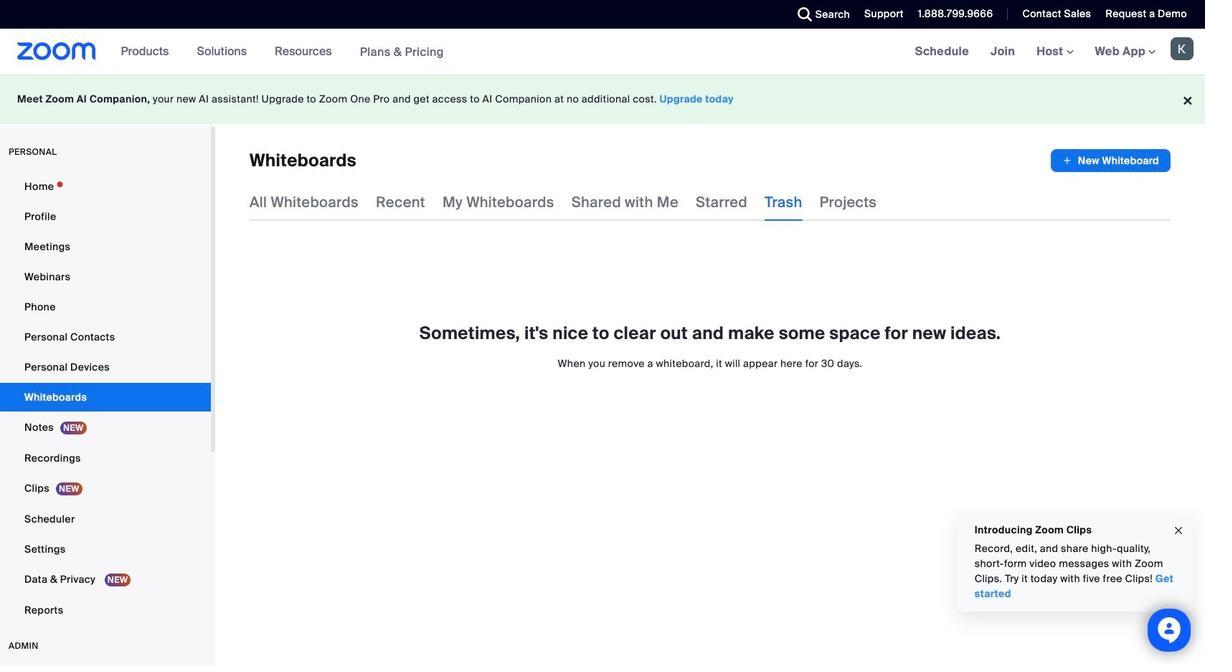 Task type: locate. For each thing, give the bounding box(es) containing it.
application
[[1051, 149, 1171, 172]]

profile picture image
[[1171, 37, 1194, 60]]

banner
[[0, 29, 1206, 75]]

footer
[[0, 75, 1206, 124]]

tabs of all whiteboard page tab list
[[250, 184, 877, 221]]

personal menu menu
[[0, 172, 211, 626]]

product information navigation
[[110, 29, 455, 75]]

meetings navigation
[[905, 29, 1206, 75]]



Task type: describe. For each thing, give the bounding box(es) containing it.
close image
[[1173, 523, 1185, 539]]

add image
[[1063, 154, 1073, 168]]

zoom logo image
[[17, 42, 96, 60]]



Task type: vqa. For each thing, say whether or not it's contained in the screenshot.
first the Personal from the bottom
no



